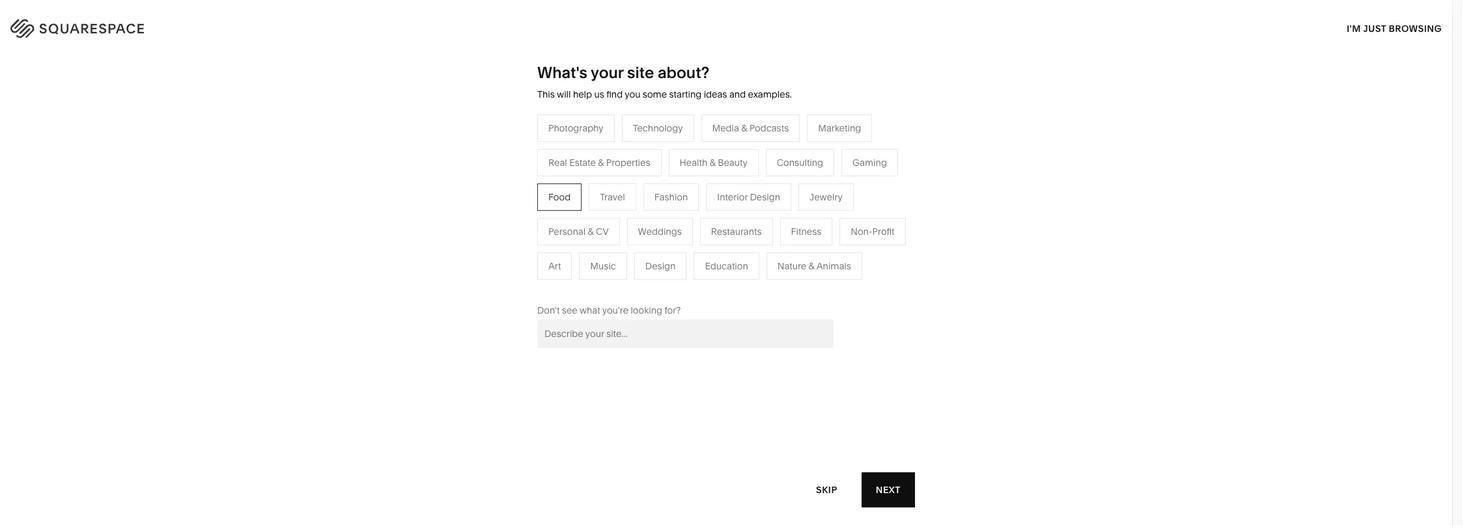 Task type: locate. For each thing, give the bounding box(es) containing it.
media up beauty
[[712, 122, 739, 134]]

real estate & properties down weddings link
[[581, 279, 683, 290]]

estate
[[569, 157, 596, 169], [602, 279, 628, 290]]

animals down 'fitness' radio at the right of the page
[[817, 260, 851, 272]]

real up 'food'
[[549, 157, 567, 169]]

estate down weddings link
[[602, 279, 628, 290]]

art
[[549, 260, 561, 272]]

events
[[581, 240, 609, 251]]

nature
[[718, 200, 747, 212], [778, 260, 807, 272]]

Don't see what you're looking for? field
[[537, 320, 834, 348]]

fitness link
[[718, 220, 762, 232]]

0 horizontal spatial nature
[[718, 200, 747, 212]]

0 vertical spatial podcasts
[[750, 122, 789, 134]]

skip
[[816, 484, 838, 496]]

1 vertical spatial properties
[[639, 279, 683, 290]]

1 vertical spatial animals
[[817, 260, 851, 272]]

education
[[705, 260, 748, 272]]

Non-Profit radio
[[840, 218, 906, 245]]

1 vertical spatial real estate & properties
[[581, 279, 683, 290]]

what's your site about? this will help us find you some starting ideas and examples.
[[537, 63, 792, 100]]

media & podcasts
[[712, 122, 789, 134], [581, 220, 658, 232]]

& left cv
[[588, 226, 594, 238]]

1 vertical spatial media
[[581, 220, 608, 232]]

& inside nature & animals option
[[809, 260, 815, 272]]

1 horizontal spatial media
[[712, 122, 739, 134]]

1 horizontal spatial nature
[[778, 260, 807, 272]]

weddings
[[638, 226, 682, 238], [581, 259, 625, 271]]

0 vertical spatial real
[[549, 157, 567, 169]]

health
[[680, 157, 708, 169]]

0 vertical spatial estate
[[569, 157, 596, 169]]

0 vertical spatial restaurants
[[581, 200, 632, 212]]

Interior Design radio
[[706, 184, 792, 211]]

profits
[[525, 240, 552, 251]]

0 horizontal spatial podcasts
[[618, 220, 658, 232]]

1 vertical spatial restaurants
[[711, 226, 762, 238]]

nature inside option
[[778, 260, 807, 272]]

real inside radio
[[549, 157, 567, 169]]

1 horizontal spatial non-
[[851, 226, 873, 238]]

0 vertical spatial animals
[[757, 200, 792, 212]]

1 vertical spatial nature
[[778, 260, 807, 272]]

1 vertical spatial weddings
[[581, 259, 625, 271]]

0 horizontal spatial animals
[[757, 200, 792, 212]]

nature & animals link
[[718, 200, 805, 212]]

1 horizontal spatial real
[[581, 279, 600, 290]]

estate up travel link
[[569, 157, 596, 169]]

& inside real estate & properties radio
[[598, 157, 604, 169]]

& up travel link
[[598, 157, 604, 169]]

Real Estate & Properties radio
[[537, 149, 662, 176]]

real down music
[[581, 279, 600, 290]]

community & non-profits
[[443, 240, 552, 251]]

fitness up nature & animals option
[[791, 226, 822, 238]]

what's
[[537, 63, 588, 82]]

Food radio
[[537, 184, 582, 211]]

squarespace logo image
[[26, 16, 171, 36]]

consulting
[[777, 157, 823, 169]]

travel
[[581, 181, 606, 193], [600, 191, 625, 203]]

site
[[627, 63, 654, 82]]

1 horizontal spatial media & podcasts
[[712, 122, 789, 134]]

jewelry
[[810, 191, 843, 203]]

0 horizontal spatial design
[[645, 260, 676, 272]]

media & podcasts down the 'restaurants' link
[[581, 220, 658, 232]]

0 vertical spatial media & podcasts
[[712, 122, 789, 134]]

media & podcasts inside radio
[[712, 122, 789, 134]]

Fashion radio
[[643, 184, 699, 211]]

1 vertical spatial real
[[581, 279, 600, 290]]

podcasts down examples. in the right top of the page
[[750, 122, 789, 134]]

0 vertical spatial design
[[750, 191, 780, 203]]

non- inside radio
[[851, 226, 873, 238]]

media up events
[[581, 220, 608, 232]]

next button
[[862, 473, 915, 508]]

gaming
[[853, 157, 887, 169]]

& right health
[[710, 157, 716, 169]]

Design radio
[[634, 253, 687, 280]]

real
[[549, 157, 567, 169], [581, 279, 600, 290]]

media & podcasts down 'and'
[[712, 122, 789, 134]]

1 vertical spatial media & podcasts
[[581, 220, 658, 232]]

0 vertical spatial non-
[[851, 226, 873, 238]]

this
[[537, 89, 555, 100]]

animals
[[757, 200, 792, 212], [817, 260, 851, 272]]

beauty
[[718, 157, 748, 169]]

0 vertical spatial weddings
[[638, 226, 682, 238]]

for?
[[665, 305, 681, 316]]

1 horizontal spatial restaurants
[[711, 226, 762, 238]]

1 horizontal spatial estate
[[602, 279, 628, 290]]

what
[[580, 305, 600, 316]]

properties
[[606, 157, 650, 169], [639, 279, 683, 290]]

Marketing radio
[[807, 115, 872, 142]]

technology
[[633, 122, 683, 134]]

1 vertical spatial non-
[[504, 240, 525, 251]]

0 horizontal spatial non-
[[504, 240, 525, 251]]

properties up "for?" at bottom left
[[639, 279, 683, 290]]

will
[[557, 89, 571, 100]]

fitness
[[718, 220, 749, 232], [791, 226, 822, 238]]

& right home
[[747, 181, 753, 193]]

1 horizontal spatial animals
[[817, 260, 851, 272]]

nature & animals down 'fitness' radio at the right of the page
[[778, 260, 851, 272]]

restaurants down travel link
[[581, 200, 632, 212]]

1 horizontal spatial podcasts
[[750, 122, 789, 134]]

travel up media & podcasts link
[[600, 191, 625, 203]]

see
[[562, 305, 578, 316]]

1 horizontal spatial fitness
[[791, 226, 822, 238]]

Education radio
[[694, 253, 759, 280]]

1 vertical spatial estate
[[602, 279, 628, 290]]

weddings up design radio
[[638, 226, 682, 238]]

podcasts inside radio
[[750, 122, 789, 134]]

1 horizontal spatial design
[[750, 191, 780, 203]]

restaurants inside restaurants option
[[711, 226, 762, 238]]

1 vertical spatial design
[[645, 260, 676, 272]]

nature down 'fitness' radio at the right of the page
[[778, 260, 807, 272]]

non-
[[851, 226, 873, 238], [504, 240, 525, 251]]

Media & Podcasts radio
[[701, 115, 800, 142]]

& inside media & podcasts radio
[[741, 122, 747, 134]]

media
[[712, 122, 739, 134], [581, 220, 608, 232]]

&
[[741, 122, 747, 134], [598, 157, 604, 169], [710, 157, 716, 169], [747, 181, 753, 193], [750, 200, 755, 212], [610, 220, 616, 232], [588, 226, 594, 238], [496, 240, 502, 251], [809, 260, 815, 272], [631, 279, 637, 290]]

restaurants down interior
[[711, 226, 762, 238]]

0 horizontal spatial estate
[[569, 157, 596, 169]]

real estate & properties up travel link
[[549, 157, 650, 169]]

decor
[[755, 181, 781, 193]]

design
[[750, 191, 780, 203], [645, 260, 676, 272]]

1 vertical spatial nature & animals
[[778, 260, 851, 272]]

0 vertical spatial nature
[[718, 200, 747, 212]]

1 vertical spatial podcasts
[[618, 220, 658, 232]]

personal
[[549, 226, 586, 238]]

community & non-profits link
[[443, 240, 565, 251]]

podcasts
[[750, 122, 789, 134], [618, 220, 658, 232]]

music
[[590, 260, 616, 272]]

log
[[1403, 20, 1424, 32]]

browsing
[[1389, 22, 1442, 34]]

real estate & properties inside radio
[[549, 157, 650, 169]]

0 horizontal spatial real
[[549, 157, 567, 169]]

squarespace logo link
[[26, 16, 308, 36]]

in
[[1426, 20, 1436, 32]]

0 vertical spatial real estate & properties
[[549, 157, 650, 169]]

fitness down interior
[[718, 220, 749, 232]]

nature & animals down home & decor 'link'
[[718, 200, 792, 212]]

& down 'and'
[[741, 122, 747, 134]]

animals down decor
[[757, 200, 792, 212]]

events link
[[581, 240, 622, 251]]

0 vertical spatial properties
[[606, 157, 650, 169]]

us
[[594, 89, 604, 100]]

podcasts down the 'restaurants' link
[[618, 220, 658, 232]]

interior
[[717, 191, 748, 203]]

and
[[730, 89, 746, 100]]

restaurants
[[581, 200, 632, 212], [711, 226, 762, 238]]

nature down home
[[718, 200, 747, 212]]

design inside radio
[[645, 260, 676, 272]]

Photography radio
[[537, 115, 615, 142]]

properties up travel link
[[606, 157, 650, 169]]

1 horizontal spatial weddings
[[638, 226, 682, 238]]

& right community
[[496, 240, 502, 251]]

weddings down events link
[[581, 259, 625, 271]]

media & podcasts link
[[581, 220, 671, 232]]

degraw image
[[552, 445, 900, 526]]

0 vertical spatial media
[[712, 122, 739, 134]]

nature & animals
[[718, 200, 792, 212], [778, 260, 851, 272]]

& down 'fitness' radio at the right of the page
[[809, 260, 815, 272]]

you
[[625, 89, 641, 100]]

Art radio
[[537, 253, 572, 280]]

0 horizontal spatial fitness
[[718, 220, 749, 232]]

0 horizontal spatial weddings
[[581, 259, 625, 271]]

Gaming radio
[[842, 149, 898, 176]]

real estate & properties
[[549, 157, 650, 169], [581, 279, 683, 290]]



Task type: describe. For each thing, give the bounding box(es) containing it.
just
[[1364, 22, 1387, 34]]

fashion
[[655, 191, 688, 203]]

estate inside real estate & properties radio
[[569, 157, 596, 169]]

nature & animals inside option
[[778, 260, 851, 272]]

community
[[443, 240, 493, 251]]

Nature & Animals radio
[[767, 253, 862, 280]]

Restaurants radio
[[700, 218, 773, 245]]

personal & cv
[[549, 226, 609, 238]]

Travel radio
[[589, 184, 636, 211]]

Jewelry radio
[[799, 184, 854, 211]]

Fitness radio
[[780, 218, 833, 245]]

travel inside option
[[600, 191, 625, 203]]

0 horizontal spatial media & podcasts
[[581, 220, 658, 232]]

home & decor link
[[718, 181, 794, 193]]

marketing
[[818, 122, 861, 134]]

restaurants link
[[581, 200, 645, 212]]

Health & Beauty radio
[[669, 149, 759, 176]]

log             in link
[[1403, 20, 1436, 32]]

Weddings radio
[[627, 218, 693, 245]]

some
[[643, 89, 667, 100]]

Consulting radio
[[766, 149, 835, 176]]

media inside media & podcasts radio
[[712, 122, 739, 134]]

help
[[573, 89, 592, 100]]

about?
[[658, 63, 710, 82]]

find
[[607, 89, 623, 100]]

don't see what you're looking for?
[[537, 305, 681, 316]]

Personal & CV radio
[[537, 218, 620, 245]]

log             in
[[1403, 20, 1436, 32]]

i'm just browsing link
[[1347, 10, 1442, 46]]

design inside option
[[750, 191, 780, 203]]

interior design
[[717, 191, 780, 203]]

& inside health & beauty option
[[710, 157, 716, 169]]

photography
[[549, 122, 604, 134]]

& down home & decor on the top of the page
[[750, 200, 755, 212]]

fitness inside 'fitness' radio
[[791, 226, 822, 238]]

real estate & properties link
[[581, 279, 696, 290]]

travel link
[[581, 181, 619, 193]]

home
[[718, 181, 745, 193]]

home & decor
[[718, 181, 781, 193]]

ideas
[[704, 89, 727, 100]]

food
[[549, 191, 571, 203]]

Technology radio
[[622, 115, 694, 142]]

0 horizontal spatial restaurants
[[581, 200, 632, 212]]

i'm
[[1347, 22, 1361, 34]]

skip button
[[802, 473, 852, 508]]

weddings inside radio
[[638, 226, 682, 238]]

Music radio
[[579, 253, 627, 280]]

don't
[[537, 305, 560, 316]]

next
[[876, 484, 901, 496]]

& right cv
[[610, 220, 616, 232]]

profit
[[873, 226, 895, 238]]

animals inside option
[[817, 260, 851, 272]]

degraw element
[[552, 445, 900, 526]]

travel down real estate & properties radio
[[581, 181, 606, 193]]

looking
[[631, 305, 663, 316]]

weddings link
[[581, 259, 638, 271]]

non-profit
[[851, 226, 895, 238]]

you're
[[602, 305, 629, 316]]

0 vertical spatial nature & animals
[[718, 200, 792, 212]]

examples.
[[748, 89, 792, 100]]

& inside "personal & cv" radio
[[588, 226, 594, 238]]

& up looking
[[631, 279, 637, 290]]

health & beauty
[[680, 157, 748, 169]]

i'm just browsing
[[1347, 22, 1442, 34]]

properties inside radio
[[606, 157, 650, 169]]

your
[[591, 63, 624, 82]]

cv
[[596, 226, 609, 238]]

0 horizontal spatial media
[[581, 220, 608, 232]]

starting
[[669, 89, 702, 100]]



Task type: vqa. For each thing, say whether or not it's contained in the screenshot.
the bottommost Non-
yes



